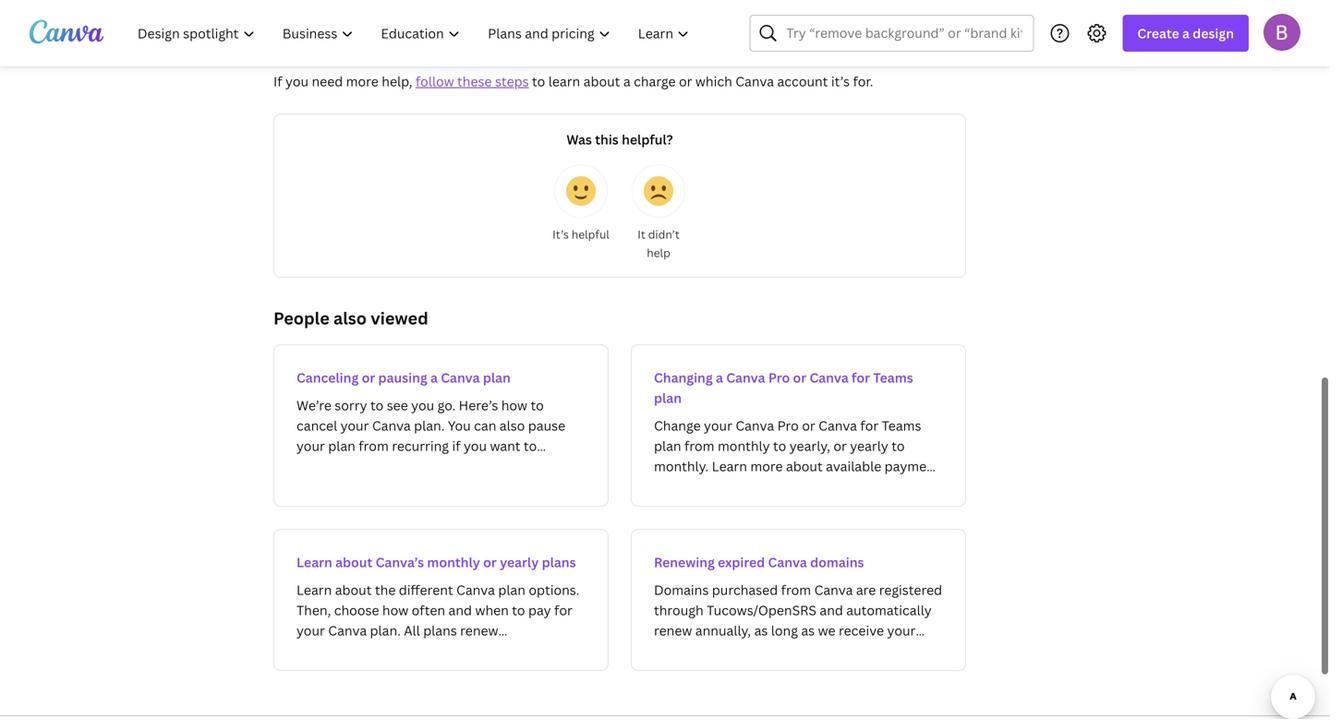 Task type: locate. For each thing, give the bounding box(es) containing it.
canva
[[736, 73, 774, 90], [441, 369, 480, 387], [726, 369, 765, 387], [810, 369, 849, 387], [768, 554, 807, 571]]

helpful
[[572, 227, 610, 242]]

monthly
[[427, 554, 480, 571]]

canva right which at the top right
[[736, 73, 774, 90]]

it's
[[553, 227, 569, 242]]

canceling or pausing a canva plan link
[[273, 345, 609, 507]]

a left charge
[[623, 73, 631, 90]]

follow these steps link
[[416, 73, 529, 90]]

top level navigation element
[[126, 15, 705, 52]]

1 horizontal spatial plan
[[654, 389, 682, 407]]

teams
[[873, 369, 913, 387]]

if
[[273, 73, 282, 90]]

or left the pausing
[[362, 369, 375, 387]]

0 horizontal spatial plan
[[483, 369, 511, 387]]

design
[[1193, 24, 1234, 42]]

or right pro
[[793, 369, 807, 387]]

didn't
[[648, 227, 680, 242]]

pausing
[[378, 369, 427, 387]]

bob builder image
[[1264, 14, 1301, 51]]

you
[[285, 73, 309, 90]]

learn
[[297, 554, 332, 571]]

plan
[[483, 369, 511, 387], [654, 389, 682, 407]]

follow
[[416, 73, 454, 90]]

it's
[[831, 73, 850, 90]]

about
[[584, 73, 620, 90], [335, 554, 373, 571]]

create a design button
[[1123, 15, 1249, 52]]

or left which at the top right
[[679, 73, 692, 90]]

learn about canva's monthly or yearly plans
[[297, 554, 576, 571]]

0 vertical spatial about
[[584, 73, 620, 90]]

domains
[[810, 554, 864, 571]]

1 vertical spatial plan
[[654, 389, 682, 407]]

Try "remove background" or "brand kit" search field
[[787, 16, 1022, 51]]

a
[[1183, 24, 1190, 42], [623, 73, 631, 90], [431, 369, 438, 387], [716, 369, 723, 387]]

or left yearly
[[483, 554, 497, 571]]

learn about canva's monthly or yearly plans link
[[273, 529, 609, 672]]

0 horizontal spatial about
[[335, 554, 373, 571]]

about right learn at the left bottom
[[335, 554, 373, 571]]

people
[[273, 307, 330, 330]]

or
[[679, 73, 692, 90], [362, 369, 375, 387], [793, 369, 807, 387], [483, 554, 497, 571]]

create
[[1138, 24, 1180, 42]]

changing
[[654, 369, 713, 387]]

to
[[532, 73, 545, 90]]

or inside canceling or pausing a canva plan link
[[362, 369, 375, 387]]

changing a canva pro or canva for teams plan link
[[631, 345, 966, 507]]

if you need more help, follow these steps to learn about a charge or which canva account it's for.
[[273, 73, 873, 90]]

learn
[[549, 73, 580, 90]]

about right learn
[[584, 73, 620, 90]]

more
[[346, 73, 379, 90]]

people also viewed
[[273, 307, 428, 330]]

a right the changing
[[716, 369, 723, 387]]

a left design
[[1183, 24, 1190, 42]]

canva right the pausing
[[441, 369, 480, 387]]

a inside dropdown button
[[1183, 24, 1190, 42]]

canceling
[[297, 369, 359, 387]]



Task type: vqa. For each thing, say whether or not it's contained in the screenshot.
didn't
yes



Task type: describe. For each thing, give the bounding box(es) containing it.
or inside the learn about canva's monthly or yearly plans link
[[483, 554, 497, 571]]

yearly
[[500, 554, 539, 571]]

was
[[567, 131, 592, 148]]

also
[[334, 307, 367, 330]]

canceling or pausing a canva plan
[[297, 369, 511, 387]]

canva's
[[376, 554, 424, 571]]

it didn't help
[[638, 227, 680, 261]]

1 vertical spatial about
[[335, 554, 373, 571]]

🙂 image
[[566, 176, 596, 206]]

renewing expired canva domains
[[654, 554, 864, 571]]

1 horizontal spatial about
[[584, 73, 620, 90]]

expired
[[718, 554, 765, 571]]

for
[[852, 369, 870, 387]]

renewing expired canva domains link
[[631, 529, 966, 672]]

it
[[638, 227, 646, 242]]

renewing
[[654, 554, 715, 571]]

steps
[[495, 73, 529, 90]]

0 vertical spatial plan
[[483, 369, 511, 387]]

these
[[457, 73, 492, 90]]

this
[[595, 131, 619, 148]]

canva right expired
[[768, 554, 807, 571]]

plan inside changing a canva pro or canva for teams plan
[[654, 389, 682, 407]]

canva left for
[[810, 369, 849, 387]]

which
[[696, 73, 732, 90]]

plans
[[542, 554, 576, 571]]

viewed
[[371, 307, 428, 330]]

help,
[[382, 73, 412, 90]]

was this helpful?
[[567, 131, 673, 148]]

charge
[[634, 73, 676, 90]]

for.
[[853, 73, 873, 90]]

helpful?
[[622, 131, 673, 148]]

need
[[312, 73, 343, 90]]

or inside changing a canva pro or canva for teams plan
[[793, 369, 807, 387]]

it's helpful
[[553, 227, 610, 242]]

😔 image
[[644, 176, 674, 206]]

changing a canva pro or canva for teams plan
[[654, 369, 913, 407]]

pro
[[768, 369, 790, 387]]

help
[[647, 245, 671, 261]]

create a design
[[1138, 24, 1234, 42]]

a right the pausing
[[431, 369, 438, 387]]

canva left pro
[[726, 369, 765, 387]]

account
[[777, 73, 828, 90]]

a inside changing a canva pro or canva for teams plan
[[716, 369, 723, 387]]



